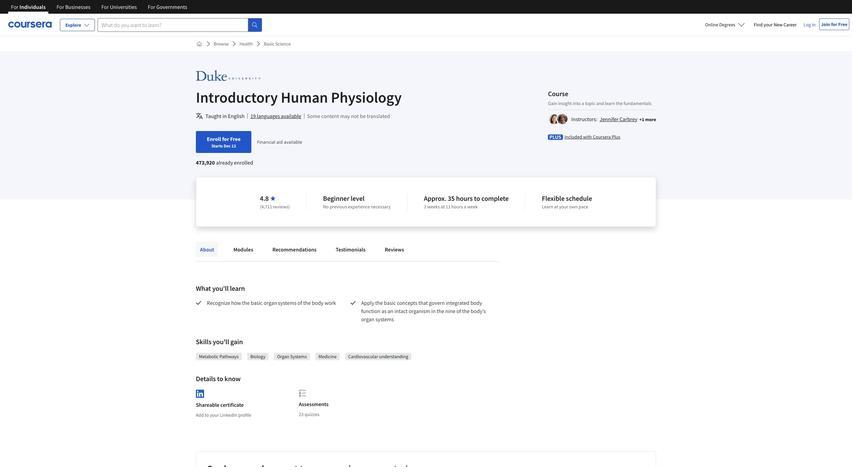 Task type: describe. For each thing, give the bounding box(es) containing it.
the down the govern
[[437, 308, 444, 315]]

more
[[645, 116, 656, 122]]

reviews)
[[273, 204, 290, 210]]

for for individuals
[[11, 3, 18, 10]]

necessary
[[371, 204, 391, 210]]

enroll for free starts dec 12
[[207, 136, 241, 149]]

starts
[[211, 143, 223, 149]]

the left work
[[303, 300, 311, 307]]

shareable
[[196, 402, 219, 409]]

included
[[565, 134, 582, 140]]

assessments
[[299, 401, 329, 408]]

already
[[216, 159, 233, 166]]

0 vertical spatial systems
[[278, 300, 297, 307]]

for governments
[[148, 3, 187, 10]]

weeks
[[427, 204, 440, 210]]

the right how
[[242, 300, 250, 307]]

19 languages available
[[250, 113, 301, 120]]

health link
[[237, 38, 256, 50]]

plus
[[612, 134, 620, 140]]

for for join
[[831, 21, 837, 27]]

free for enroll
[[230, 136, 241, 142]]

the down integrated
[[462, 308, 470, 315]]

for businesses
[[57, 3, 90, 10]]

basic science link
[[261, 38, 294, 50]]

to for know
[[217, 375, 223, 383]]

approx. 35 hours to complete 3 weeks at 11 hours a week
[[424, 194, 509, 210]]

basic inside apply the basic concepts that govern integrated body function as an intact organism in the nine of the body's organ systems
[[384, 300, 396, 307]]

you'll for skills
[[213, 338, 229, 346]]

join for free link
[[819, 18, 850, 30]]

home image
[[197, 41, 202, 47]]

modules link
[[229, 242, 257, 257]]

23
[[299, 412, 304, 418]]

week
[[467, 204, 478, 210]]

what
[[196, 284, 211, 293]]

about
[[200, 246, 214, 253]]

add
[[196, 412, 204, 418]]

universities
[[110, 3, 137, 10]]

(4,711
[[260, 204, 272, 210]]

emma jakoi image
[[557, 114, 568, 124]]

11
[[446, 204, 451, 210]]

learn inside course gain insight into a topic and learn the fundamentals
[[605, 100, 615, 106]]

integrated
[[446, 300, 469, 307]]

career
[[784, 22, 797, 28]]

schedule
[[566, 194, 592, 203]]

aid
[[276, 139, 283, 145]]

financial aid available
[[257, 139, 302, 145]]

flexible
[[542, 194, 565, 203]]

coursera image
[[8, 19, 52, 30]]

flexible schedule learn at your own pace
[[542, 194, 592, 210]]

translated
[[367, 113, 390, 120]]

a inside approx. 35 hours to complete 3 weeks at 11 hours a week
[[464, 204, 466, 210]]

experience
[[348, 204, 370, 210]]

function
[[361, 308, 380, 315]]

financial
[[257, 139, 275, 145]]

1 vertical spatial hours
[[452, 204, 463, 210]]

find your new career link
[[751, 21, 800, 29]]

find your new career
[[754, 22, 797, 28]]

explore
[[65, 22, 81, 28]]

find
[[754, 22, 763, 28]]

to for your
[[205, 412, 209, 418]]

organ inside apply the basic concepts that govern integrated body function as an intact organism in the nine of the body's organ systems
[[361, 316, 375, 323]]

new
[[774, 22, 783, 28]]

taught
[[206, 113, 221, 120]]

shareable certificate
[[196, 402, 244, 409]]

that
[[419, 300, 428, 307]]

biology link
[[250, 354, 266, 360]]

log
[[804, 22, 811, 28]]

content
[[321, 113, 339, 120]]

an
[[388, 308, 393, 315]]

approx.
[[424, 194, 447, 203]]

testimonials link
[[332, 242, 370, 257]]

recommendations
[[272, 246, 317, 253]]

introductory
[[196, 88, 278, 107]]

human
[[281, 88, 328, 107]]

your inside flexible schedule learn at your own pace
[[559, 204, 568, 210]]

and
[[596, 100, 604, 106]]

for individuals
[[11, 3, 46, 10]]

+1
[[639, 116, 644, 122]]

in inside apply the basic concepts that govern integrated body function as an intact organism in the nine of the body's organ systems
[[431, 308, 436, 315]]

about link
[[196, 242, 218, 257]]

not
[[351, 113, 359, 120]]

individuals
[[20, 3, 46, 10]]

english
[[228, 113, 245, 120]]

organ systems
[[277, 354, 307, 360]]

concepts
[[397, 300, 417, 307]]

systems
[[290, 354, 307, 360]]

basic
[[264, 41, 274, 47]]

free for join
[[838, 21, 848, 27]]

0 horizontal spatial learn
[[230, 284, 245, 293]]

reviews
[[385, 246, 404, 253]]

the inside course gain insight into a topic and learn the fundamentals
[[616, 100, 623, 106]]

intact
[[395, 308, 408, 315]]

recognize how the basic organ systems of the body work
[[207, 300, 337, 307]]

with
[[583, 134, 592, 140]]

pace
[[579, 204, 588, 210]]

apply the basic concepts that govern integrated body function as an intact organism in the nine of the body's organ systems
[[361, 300, 487, 323]]

work
[[325, 300, 336, 307]]

details to know
[[196, 375, 241, 383]]

some content may not be translated
[[307, 113, 390, 120]]

skills you'll gain
[[196, 338, 243, 346]]

reviews link
[[381, 242, 408, 257]]

complete
[[482, 194, 509, 203]]

log in
[[804, 22, 816, 28]]

included with coursera plus
[[565, 134, 620, 140]]

systems inside apply the basic concepts that govern integrated body function as an intact organism in the nine of the body's organ systems
[[376, 316, 394, 323]]

0 horizontal spatial organ
[[264, 300, 277, 307]]



Task type: locate. For each thing, give the bounding box(es) containing it.
2 basic from the left
[[384, 300, 396, 307]]

1 vertical spatial learn
[[230, 284, 245, 293]]

1 horizontal spatial to
[[217, 375, 223, 383]]

a inside course gain insight into a topic and learn the fundamentals
[[582, 100, 584, 106]]

coursera
[[593, 134, 611, 140]]

for left businesses
[[57, 3, 64, 10]]

available inside button
[[281, 113, 301, 120]]

0 vertical spatial your
[[764, 22, 773, 28]]

0 horizontal spatial for
[[222, 136, 229, 142]]

profile
[[238, 412, 251, 418]]

0 vertical spatial you'll
[[212, 284, 229, 293]]

some
[[307, 113, 320, 120]]

1 horizontal spatial basic
[[384, 300, 396, 307]]

0 vertical spatial learn
[[605, 100, 615, 106]]

be
[[360, 113, 366, 120]]

What do you want to learn? text field
[[98, 18, 248, 32]]

join
[[821, 21, 830, 27]]

add to your linkedin profile
[[196, 412, 251, 418]]

for for governments
[[148, 3, 155, 10]]

1 at from the left
[[441, 204, 445, 210]]

body left work
[[312, 300, 324, 307]]

to inside approx. 35 hours to complete 3 weeks at 11 hours a week
[[474, 194, 480, 203]]

level
[[351, 194, 365, 203]]

health
[[240, 41, 253, 47]]

1 vertical spatial of
[[457, 308, 461, 315]]

2 horizontal spatial to
[[474, 194, 480, 203]]

3
[[424, 204, 426, 210]]

body up body's
[[471, 300, 482, 307]]

0 horizontal spatial systems
[[278, 300, 297, 307]]

0 vertical spatial available
[[281, 113, 301, 120]]

0 horizontal spatial to
[[205, 412, 209, 418]]

0 vertical spatial a
[[582, 100, 584, 106]]

at left 11
[[441, 204, 445, 210]]

testimonials
[[336, 246, 366, 253]]

your right the find
[[764, 22, 773, 28]]

1 horizontal spatial body
[[471, 300, 482, 307]]

available right "aid"
[[284, 139, 302, 145]]

insight
[[558, 100, 572, 106]]

1 horizontal spatial for
[[831, 21, 837, 27]]

1 vertical spatial in
[[431, 308, 436, 315]]

1 vertical spatial for
[[222, 136, 229, 142]]

hours right 11
[[452, 204, 463, 210]]

1 horizontal spatial your
[[559, 204, 568, 210]]

for
[[831, 21, 837, 27], [222, 136, 229, 142]]

enrolled
[[234, 159, 253, 166]]

1 vertical spatial free
[[230, 136, 241, 142]]

organ
[[277, 354, 289, 360]]

learn up how
[[230, 284, 245, 293]]

1 horizontal spatial systems
[[376, 316, 394, 323]]

dec
[[224, 143, 231, 149]]

2 body from the left
[[471, 300, 482, 307]]

modules
[[233, 246, 253, 253]]

explore button
[[60, 19, 95, 31]]

0 vertical spatial free
[[838, 21, 848, 27]]

available for 19 languages available
[[281, 113, 301, 120]]

available
[[281, 113, 301, 120], [284, 139, 302, 145]]

free inside enroll for free starts dec 12
[[230, 136, 241, 142]]

0 horizontal spatial your
[[210, 412, 219, 418]]

0 horizontal spatial of
[[298, 300, 302, 307]]

understanding
[[379, 354, 408, 360]]

for left "individuals" on the left of the page
[[11, 3, 18, 10]]

gain
[[548, 100, 557, 106]]

1 vertical spatial you'll
[[213, 338, 229, 346]]

linkedin
[[220, 412, 237, 418]]

1 vertical spatial available
[[284, 139, 302, 145]]

body inside apply the basic concepts that govern integrated body function as an intact organism in the nine of the body's organ systems
[[471, 300, 482, 307]]

taught in english
[[206, 113, 245, 120]]

basic up an on the left bottom of the page
[[384, 300, 396, 307]]

free
[[838, 21, 848, 27], [230, 136, 241, 142]]

2 for from the left
[[57, 3, 64, 10]]

coursera plus image
[[548, 134, 563, 140]]

3 for from the left
[[101, 3, 109, 10]]

course
[[548, 89, 568, 98]]

1 vertical spatial to
[[217, 375, 223, 383]]

1 horizontal spatial organ
[[361, 316, 375, 323]]

4 for from the left
[[148, 3, 155, 10]]

0 horizontal spatial body
[[312, 300, 324, 307]]

12
[[231, 143, 236, 149]]

the
[[616, 100, 623, 106], [242, 300, 250, 307], [303, 300, 311, 307], [375, 300, 383, 307], [437, 308, 444, 315], [462, 308, 470, 315]]

to right add
[[205, 412, 209, 418]]

hours
[[456, 194, 473, 203], [452, 204, 463, 210]]

nine
[[445, 308, 455, 315]]

in right taught
[[222, 113, 227, 120]]

1 horizontal spatial a
[[582, 100, 584, 106]]

organism
[[409, 308, 430, 315]]

at inside flexible schedule learn at your own pace
[[554, 204, 558, 210]]

jennifer carbrey image
[[549, 114, 559, 124]]

for inside enroll for free starts dec 12
[[222, 136, 229, 142]]

learn
[[605, 100, 615, 106], [230, 284, 245, 293]]

cardiovascular
[[348, 354, 378, 360]]

1 horizontal spatial free
[[838, 21, 848, 27]]

the up jennifer carbrey link
[[616, 100, 623, 106]]

organ systems link
[[277, 354, 307, 360]]

None search field
[[98, 18, 262, 32]]

your
[[764, 22, 773, 28], [559, 204, 568, 210], [210, 412, 219, 418]]

learn right and
[[605, 100, 615, 106]]

certificate
[[220, 402, 244, 409]]

2 horizontal spatial your
[[764, 22, 773, 28]]

0 horizontal spatial in
[[222, 113, 227, 120]]

for up dec
[[222, 136, 229, 142]]

473,920 already enrolled
[[196, 159, 253, 166]]

instructors:
[[571, 116, 598, 122]]

4.8
[[260, 194, 269, 203]]

a
[[582, 100, 584, 106], [464, 204, 466, 210]]

0 vertical spatial to
[[474, 194, 480, 203]]

1 vertical spatial systems
[[376, 316, 394, 323]]

0 horizontal spatial at
[[441, 204, 445, 210]]

skills
[[196, 338, 212, 346]]

at right learn
[[554, 204, 558, 210]]

apply
[[361, 300, 374, 307]]

0 vertical spatial in
[[222, 113, 227, 120]]

as
[[382, 308, 387, 315]]

2 at from the left
[[554, 204, 558, 210]]

0 vertical spatial of
[[298, 300, 302, 307]]

pathways
[[220, 354, 239, 360]]

for for enroll
[[222, 136, 229, 142]]

body
[[312, 300, 324, 307], [471, 300, 482, 307]]

2 vertical spatial to
[[205, 412, 209, 418]]

may
[[340, 113, 350, 120]]

financial aid available button
[[257, 139, 302, 145]]

1 vertical spatial organ
[[361, 316, 375, 323]]

free up 12 on the top left of the page
[[230, 136, 241, 142]]

body's
[[471, 308, 486, 315]]

0 vertical spatial hours
[[456, 194, 473, 203]]

free right join
[[838, 21, 848, 27]]

hours up week
[[456, 194, 473, 203]]

a right into
[[582, 100, 584, 106]]

duke university image
[[196, 68, 260, 83]]

gain
[[230, 338, 243, 346]]

1 body from the left
[[312, 300, 324, 307]]

for for businesses
[[57, 3, 64, 10]]

of inside apply the basic concepts that govern integrated body function as an intact organism in the nine of the body's organ systems
[[457, 308, 461, 315]]

available for financial aid available
[[284, 139, 302, 145]]

in down the govern
[[431, 308, 436, 315]]

to up week
[[474, 194, 480, 203]]

2 vertical spatial your
[[210, 412, 219, 418]]

for right join
[[831, 21, 837, 27]]

quizzes
[[305, 412, 319, 418]]

included with coursera plus link
[[565, 133, 620, 140]]

the up the as
[[375, 300, 383, 307]]

a left week
[[464, 204, 466, 210]]

at
[[441, 204, 445, 210], [554, 204, 558, 210]]

physiology
[[331, 88, 402, 107]]

into
[[573, 100, 581, 106]]

1 basic from the left
[[251, 300, 263, 307]]

basic
[[251, 300, 263, 307], [384, 300, 396, 307]]

to left know
[[217, 375, 223, 383]]

for universities
[[101, 3, 137, 10]]

0 vertical spatial organ
[[264, 300, 277, 307]]

1 horizontal spatial in
[[431, 308, 436, 315]]

banner navigation
[[5, 0, 193, 14]]

in
[[222, 113, 227, 120], [431, 308, 436, 315]]

1 horizontal spatial at
[[554, 204, 558, 210]]

at inside approx. 35 hours to complete 3 weeks at 11 hours a week
[[441, 204, 445, 210]]

your left own at the right top
[[559, 204, 568, 210]]

0 horizontal spatial basic
[[251, 300, 263, 307]]

of left work
[[298, 300, 302, 307]]

0 horizontal spatial a
[[464, 204, 466, 210]]

1 vertical spatial a
[[464, 204, 466, 210]]

basic right how
[[251, 300, 263, 307]]

1 horizontal spatial learn
[[605, 100, 615, 106]]

biology
[[250, 354, 266, 360]]

1 vertical spatial your
[[559, 204, 568, 210]]

online
[[705, 22, 718, 28]]

govern
[[429, 300, 445, 307]]

introductory human physiology
[[196, 88, 402, 107]]

carbrey
[[620, 116, 638, 122]]

beginner
[[323, 194, 349, 203]]

you'll up metabolic pathways
[[213, 338, 229, 346]]

learn
[[542, 204, 553, 210]]

for left universities
[[101, 3, 109, 10]]

science
[[275, 41, 291, 47]]

for left governments
[[148, 3, 155, 10]]

organ
[[264, 300, 277, 307], [361, 316, 375, 323]]

recognize
[[207, 300, 230, 307]]

0 horizontal spatial free
[[230, 136, 241, 142]]

medicine link
[[319, 354, 337, 360]]

1 for from the left
[[11, 3, 18, 10]]

cardiovascular understanding link
[[348, 354, 408, 360]]

online degrees
[[705, 22, 736, 28]]

you'll for what
[[212, 284, 229, 293]]

available down introductory human physiology
[[281, 113, 301, 120]]

of down integrated
[[457, 308, 461, 315]]

your down shareable certificate
[[210, 412, 219, 418]]

for for universities
[[101, 3, 109, 10]]

0 vertical spatial for
[[831, 21, 837, 27]]

you'll up recognize
[[212, 284, 229, 293]]

what you'll learn
[[196, 284, 245, 293]]

1 horizontal spatial of
[[457, 308, 461, 315]]



Task type: vqa. For each thing, say whether or not it's contained in the screenshot.
learn to the top
yes



